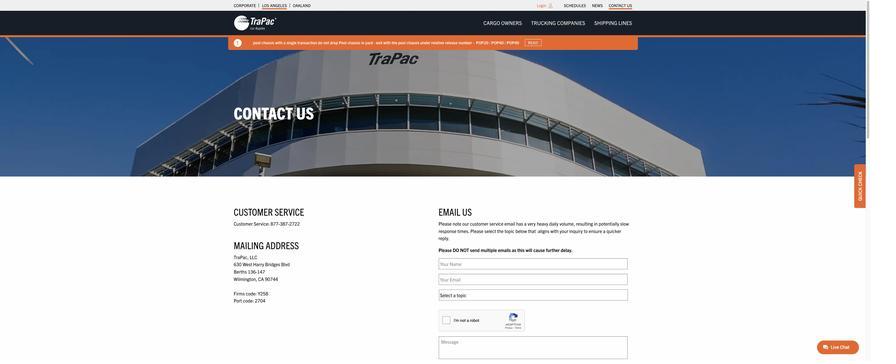 Task type: describe. For each thing, give the bounding box(es) containing it.
147
[[257, 269, 265, 275]]

service:
[[254, 221, 270, 227]]

3 chassis from the left
[[407, 40, 419, 45]]

90744
[[265, 277, 278, 282]]

that
[[528, 229, 536, 234]]

pool
[[339, 40, 347, 45]]

please note our customer service email has a very heavy daily volume, resulting in potentially slow response times. please select the topic below that  aligns with your inquiry to ensure a quicker reply.
[[439, 221, 629, 242]]

relative
[[431, 40, 444, 45]]

0 horizontal spatial with
[[275, 40, 283, 45]]

daily
[[549, 221, 559, 227]]

email
[[504, 221, 515, 227]]

2 / from the left
[[505, 40, 506, 45]]

cause
[[533, 248, 545, 253]]

reply.
[[439, 236, 449, 242]]

trucking companies link
[[527, 17, 590, 29]]

firms
[[234, 291, 245, 297]]

please for not
[[439, 248, 452, 253]]

2722
[[289, 221, 300, 227]]

387-
[[280, 221, 289, 227]]

mailing address
[[234, 239, 299, 252]]

address
[[266, 239, 299, 252]]

corporate
[[234, 3, 256, 8]]

shipping lines
[[594, 20, 632, 26]]

cargo
[[483, 20, 500, 26]]

drop
[[330, 40, 338, 45]]

lines
[[618, 20, 632, 26]]

multiple
[[481, 248, 497, 253]]

with inside 'please note our customer service email has a very heavy daily volume, resulting in potentially slow response times. please select the topic below that  aligns with your inquiry to ensure a quicker reply.'
[[550, 229, 559, 234]]

pop45
[[507, 40, 519, 45]]

blvd
[[281, 262, 290, 268]]

berths
[[234, 269, 247, 275]]

corporate link
[[234, 1, 256, 9]]

wilmington,
[[234, 277, 257, 282]]

Your Name text field
[[439, 259, 628, 270]]

not
[[460, 248, 469, 253]]

note
[[453, 221, 461, 227]]

topic
[[505, 229, 514, 234]]

angeles
[[270, 3, 287, 8]]

single
[[286, 40, 297, 45]]

a inside banner
[[283, 40, 286, 45]]

oakland link
[[293, 1, 311, 9]]

0 vertical spatial contact us
[[609, 3, 632, 8]]

west
[[243, 262, 252, 268]]

1 vertical spatial please
[[470, 229, 483, 234]]

trapac,
[[234, 255, 249, 261]]

under
[[420, 40, 430, 45]]

number
[[459, 40, 472, 45]]

shipping lines link
[[590, 17, 637, 29]]

menu bar containing schedules
[[561, 1, 635, 9]]

resulting
[[576, 221, 593, 227]]

0 vertical spatial us
[[627, 3, 632, 8]]

1 pool from the left
[[253, 40, 261, 45]]

quick check link
[[854, 165, 866, 209]]

do
[[318, 40, 322, 45]]

release
[[445, 40, 458, 45]]

0 horizontal spatial the
[[392, 40, 397, 45]]

solid image
[[234, 39, 242, 47]]

potentially
[[599, 221, 619, 227]]

emails
[[498, 248, 511, 253]]

read
[[528, 40, 538, 45]]

news link
[[592, 1, 603, 9]]

Message text field
[[439, 337, 628, 360]]

transaction
[[297, 40, 317, 45]]

2704
[[255, 299, 265, 304]]

companies
[[557, 20, 585, 26]]

heavy
[[537, 221, 548, 227]]

yard
[[365, 40, 373, 45]]

not
[[323, 40, 329, 45]]

Your Email text field
[[439, 275, 628, 286]]

harry
[[253, 262, 264, 268]]

news
[[592, 3, 603, 8]]

1 horizontal spatial a
[[524, 221, 527, 227]]

do
[[453, 248, 459, 253]]

0 horizontal spatial contact us
[[234, 102, 314, 123]]

bridges
[[265, 262, 280, 268]]

read link
[[525, 39, 541, 46]]



Task type: vqa. For each thing, say whether or not it's contained in the screenshot.
1st - from right
yes



Task type: locate. For each thing, give the bounding box(es) containing it.
menu bar containing cargo owners
[[479, 17, 637, 29]]

login link
[[537, 3, 546, 8]]

2 horizontal spatial us
[[627, 3, 632, 8]]

los angeles image
[[234, 15, 276, 31]]

menu bar
[[561, 1, 635, 9], [479, 17, 637, 29]]

2 vertical spatial a
[[603, 229, 606, 234]]

quick
[[857, 188, 863, 201]]

llc
[[250, 255, 257, 261]]

with
[[275, 40, 283, 45], [383, 40, 391, 45], [550, 229, 559, 234]]

1 vertical spatial us
[[296, 102, 314, 123]]

exit
[[376, 40, 382, 45]]

pool chassis with a single transaction  do not drop pool chassis in yard -  exit with the pool chassis under relative release number -  pop20 / pop40 / pop45
[[253, 40, 519, 45]]

service
[[275, 206, 304, 218]]

banner containing cargo owners
[[0, 11, 870, 50]]

1 horizontal spatial /
[[505, 40, 506, 45]]

0 vertical spatial please
[[439, 221, 452, 227]]

877-
[[271, 221, 280, 227]]

1 chassis from the left
[[262, 40, 274, 45]]

-
[[374, 40, 375, 45], [473, 40, 474, 45]]

0 horizontal spatial contact
[[234, 102, 293, 123]]

shipping
[[594, 20, 617, 26]]

customer for customer service
[[234, 206, 273, 218]]

136-
[[248, 269, 257, 275]]

very
[[528, 221, 536, 227]]

1 vertical spatial customer
[[234, 221, 253, 227]]

the inside 'please note our customer service email has a very heavy daily volume, resulting in potentially slow response times. please select the topic below that  aligns with your inquiry to ensure a quicker reply.'
[[497, 229, 504, 234]]

select
[[484, 229, 496, 234]]

0 horizontal spatial -
[[374, 40, 375, 45]]

2 horizontal spatial with
[[550, 229, 559, 234]]

0 vertical spatial in
[[361, 40, 364, 45]]

2 chassis from the left
[[348, 40, 360, 45]]

with left single
[[275, 40, 283, 45]]

pool
[[253, 40, 261, 45], [398, 40, 406, 45]]

the right exit in the left of the page
[[392, 40, 397, 45]]

1 customer from the top
[[234, 206, 273, 218]]

quick check
[[857, 172, 863, 201]]

contact inside menu bar
[[609, 3, 626, 8]]

1 horizontal spatial chassis
[[348, 40, 360, 45]]

1 horizontal spatial with
[[383, 40, 391, 45]]

- left exit in the left of the page
[[374, 40, 375, 45]]

1 horizontal spatial the
[[497, 229, 504, 234]]

y258
[[258, 291, 268, 297]]

cargo owners link
[[479, 17, 527, 29]]

0 vertical spatial menu bar
[[561, 1, 635, 9]]

as
[[512, 248, 516, 253]]

banner
[[0, 11, 870, 50]]

menu bar down light 'icon'
[[479, 17, 637, 29]]

chassis down los angeles image
[[262, 40, 274, 45]]

1 - from the left
[[374, 40, 375, 45]]

ca
[[258, 277, 264, 282]]

/ left pop45
[[505, 40, 506, 45]]

code: right port
[[243, 299, 254, 304]]

email us
[[439, 206, 472, 218]]

service
[[490, 221, 503, 227]]

slow
[[620, 221, 629, 227]]

0 vertical spatial contact
[[609, 3, 626, 8]]

with right exit in the left of the page
[[383, 40, 391, 45]]

contact us link
[[609, 1, 632, 9]]

your
[[560, 229, 568, 234]]

code: up 2704
[[246, 291, 257, 297]]

with down daily at the right bottom of page
[[550, 229, 559, 234]]

will
[[526, 248, 532, 253]]

a left single
[[283, 40, 286, 45]]

1 vertical spatial code:
[[243, 299, 254, 304]]

please left do
[[439, 248, 452, 253]]

ensure
[[589, 229, 602, 234]]

in inside 'please note our customer service email has a very heavy daily volume, resulting in potentially slow response times. please select the topic below that  aligns with your inquiry to ensure a quicker reply.'
[[594, 221, 598, 227]]

los angeles link
[[262, 1, 287, 9]]

in
[[361, 40, 364, 45], [594, 221, 598, 227]]

chassis left under
[[407, 40, 419, 45]]

1 horizontal spatial in
[[594, 221, 598, 227]]

0 horizontal spatial /
[[489, 40, 490, 45]]

630
[[234, 262, 242, 268]]

customer left the service:
[[234, 221, 253, 227]]

below
[[516, 229, 527, 234]]

1 horizontal spatial us
[[462, 206, 472, 218]]

check
[[857, 172, 863, 187]]

trapac, llc 630 west harry bridges blvd berths 136-147 wilmington, ca 90744
[[234, 255, 290, 282]]

2 - from the left
[[473, 40, 474, 45]]

volume,
[[560, 221, 575, 227]]

0 horizontal spatial chassis
[[262, 40, 274, 45]]

please
[[439, 221, 452, 227], [470, 229, 483, 234], [439, 248, 452, 253]]

pool right solid image
[[253, 40, 261, 45]]

a right has
[[524, 221, 527, 227]]

customer service: 877-387-2722
[[234, 221, 300, 227]]

light image
[[549, 3, 553, 8]]

delay.
[[561, 248, 573, 253]]

0 vertical spatial customer
[[234, 206, 273, 218]]

please up the response
[[439, 221, 452, 227]]

1 vertical spatial a
[[524, 221, 527, 227]]

chassis right pool
[[348, 40, 360, 45]]

- right number
[[473, 40, 474, 45]]

schedules link
[[564, 1, 586, 9]]

customer service
[[234, 206, 304, 218]]

the
[[392, 40, 397, 45], [497, 229, 504, 234]]

1 vertical spatial contact
[[234, 102, 293, 123]]

port
[[234, 299, 242, 304]]

oakland
[[293, 3, 311, 8]]

firms code:  y258 port code:  2704
[[234, 291, 268, 304]]

customer for customer service: 877-387-2722
[[234, 221, 253, 227]]

pop20
[[476, 40, 488, 45]]

customer up the service:
[[234, 206, 273, 218]]

contact us
[[609, 3, 632, 8], [234, 102, 314, 123]]

please down customer
[[470, 229, 483, 234]]

0 horizontal spatial us
[[296, 102, 314, 123]]

login
[[537, 3, 546, 8]]

trucking
[[531, 20, 556, 26]]

menu bar up shipping
[[561, 1, 635, 9]]

los
[[262, 3, 269, 8]]

further
[[546, 248, 560, 253]]

in up ensure
[[594, 221, 598, 227]]

the down service
[[497, 229, 504, 234]]

/ left pop40
[[489, 40, 490, 45]]

pool right exit in the left of the page
[[398, 40, 406, 45]]

response
[[439, 229, 456, 234]]

1 / from the left
[[489, 40, 490, 45]]

1 vertical spatial menu bar
[[479, 17, 637, 29]]

1 horizontal spatial contact us
[[609, 3, 632, 8]]

schedules
[[564, 3, 586, 8]]

0 horizontal spatial a
[[283, 40, 286, 45]]

los angeles
[[262, 3, 287, 8]]

has
[[516, 221, 523, 227]]

2 horizontal spatial a
[[603, 229, 606, 234]]

1 vertical spatial in
[[594, 221, 598, 227]]

2 horizontal spatial chassis
[[407, 40, 419, 45]]

customer
[[234, 206, 273, 218], [234, 221, 253, 227]]

trucking companies
[[531, 20, 585, 26]]

pop40
[[491, 40, 504, 45]]

email
[[439, 206, 460, 218]]

0 vertical spatial the
[[392, 40, 397, 45]]

1 horizontal spatial pool
[[398, 40, 406, 45]]

2 customer from the top
[[234, 221, 253, 227]]

in left yard
[[361, 40, 364, 45]]

a down potentially
[[603, 229, 606, 234]]

owners
[[501, 20, 522, 26]]

chassis
[[262, 40, 274, 45], [348, 40, 360, 45], [407, 40, 419, 45]]

quicker
[[607, 229, 621, 234]]

1 horizontal spatial -
[[473, 40, 474, 45]]

1 vertical spatial contact us
[[234, 102, 314, 123]]

1 vertical spatial the
[[497, 229, 504, 234]]

1 horizontal spatial contact
[[609, 3, 626, 8]]

2 pool from the left
[[398, 40, 406, 45]]

this
[[517, 248, 525, 253]]

please do not send multiple emails as this will cause further delay.
[[439, 248, 573, 253]]

0 vertical spatial a
[[283, 40, 286, 45]]

mailing
[[234, 239, 264, 252]]

please for our
[[439, 221, 452, 227]]

our
[[462, 221, 469, 227]]

customer
[[470, 221, 488, 227]]

0 horizontal spatial in
[[361, 40, 364, 45]]

times.
[[458, 229, 469, 234]]

2 vertical spatial please
[[439, 248, 452, 253]]

0 horizontal spatial pool
[[253, 40, 261, 45]]

2 vertical spatial us
[[462, 206, 472, 218]]

0 vertical spatial code:
[[246, 291, 257, 297]]

inquiry
[[569, 229, 583, 234]]



